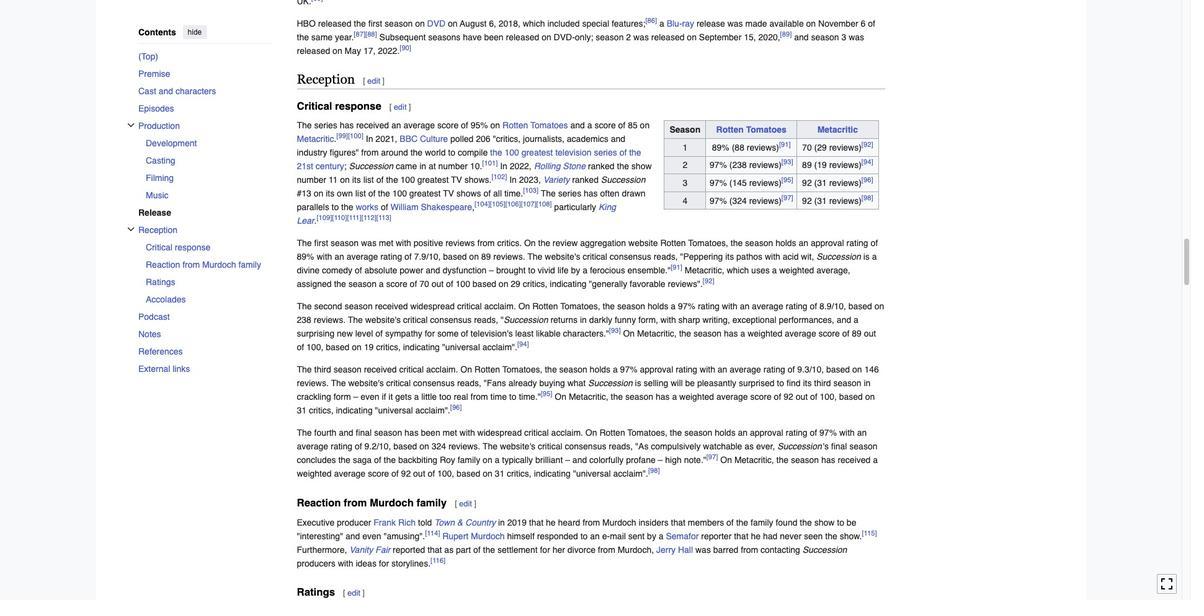 Task type: describe. For each thing, give the bounding box(es) containing it.
critics.
[[497, 238, 522, 248]]

he inside '[114] rupert murdoch himself responded to an e-mail sent by a semafor reporter that he had never seen the show. [115]'
[[751, 531, 761, 541]]

the up pathos
[[731, 238, 743, 248]]

0 vertical spatial critical
[[297, 100, 332, 112]]

on inside the third season received critical acclaim. on rotten tomatoes, the season holds a 97% approval rating with an average rating of 9.3/10, based on 146 reviews. the website's critical consensus reads, "fans already buying what
[[460, 365, 472, 375]]

first inside hbo released the first season on dvd on august 6, 2018, which included special features; [86] a blu-ray
[[368, 19, 382, 29]]

casting link
[[145, 152, 272, 169]]

third inside the third season received critical acclaim. on rotten tomatoes, the season holds a 97% approval rating with an average rating of 9.3/10, based on 146 reviews. the website's critical consensus reads, "fans already buying what
[[314, 365, 331, 375]]

[ edit ] for reaction from murdoch family
[[455, 499, 476, 509]]

show.
[[840, 531, 862, 541]]

rating up average,
[[846, 238, 868, 248]]

rating down fourth
[[331, 442, 352, 452]]

released inside hbo released the first season on dvd on august 6, 2018, which included special features; [86] a blu-ray
[[318, 19, 351, 29]]

[100]
[[348, 132, 363, 141]]

score inside on metacritic, the season has a weighted average score of 92 out of 100, based on 31 critics, indicating "universal acclaim".
[[750, 392, 772, 402]]

on down ray
[[687, 32, 697, 42]]

website's inside the third season received critical acclaim. on rotten tomatoes, the season holds a 97% approval rating with an average rating of 9.3/10, based on 146 reviews. the website's critical consensus reads, "fans already buying what
[[348, 379, 384, 389]]

acclaim". for little
[[415, 406, 450, 416]]

rotten inside the third season received critical acclaim. on rotten tomatoes, the season holds a 97% approval rating with an average rating of 9.3/10, based on 146 reviews. the website's critical consensus reads, "fans already buying what
[[474, 365, 500, 375]]

reviews) for 89 (19 reviews) [94]
[[829, 160, 862, 170]]

1 vertical spatial [94] link
[[517, 340, 529, 349]]

jerry
[[656, 545, 676, 555]]

town & country link
[[434, 518, 496, 528]]

reported
[[393, 545, 425, 555]]

assigned
[[297, 279, 332, 289]]

dvd
[[427, 19, 446, 29]]

; succession came in at number 10. [101] in 2022, rolling stone
[[344, 159, 586, 171]]

2 horizontal spatial for
[[540, 545, 550, 555]]

writing,
[[703, 315, 730, 325]]

9.2/10,
[[364, 442, 391, 452]]

own
[[337, 189, 353, 199]]

on right the 85
[[640, 121, 650, 131]]

'
[[823, 442, 824, 452]]

0 vertical spatial [97] link
[[782, 194, 793, 202]]

tomatoes, inside the fourth and final season has been met with widespread critical acclaim. on rotten tomatoes, the season holds an approval rating of 97% with an average rating of 9.2/10, based on 324 reviews. the website's critical consensus reads, "as compulsively watchable as ever,
[[627, 428, 667, 438]]

season up 9.2/10,
[[374, 428, 402, 438]]

from down e-
[[598, 545, 615, 555]]

favorable
[[630, 279, 665, 289]]

was inside release was made available on november 6 of the same year.
[[727, 19, 743, 29]]

season up compulsively at right bottom
[[684, 428, 712, 438]]

subsequent
[[379, 32, 426, 42]]

average inside on metacritic, the season has a weighted average score of 89 out of 100, based on 19 critics, indicating "universal acclaim".
[[785, 329, 816, 339]]

0 horizontal spatial [91]
[[671, 264, 682, 272]]

1 vertical spatial reaction from murdoch family
[[297, 497, 447, 509]]

on inside the "the first season was met with positive reviews from critics. on the review aggregation website rotten tomatoes, the season holds an approval rating of 89% with an average rating of 7.9/10, based on 89 reviews. the website's critical consensus reads, "peppering its pathos with acid wit,"
[[469, 252, 479, 262]]

that up the semafor
[[671, 518, 685, 528]]

1 vertical spatial critical
[[145, 242, 172, 252]]

year.
[[335, 32, 354, 42]]

on inside the "the first season was met with positive reviews from critics. on the review aggregation website rotten tomatoes, the season holds an approval rating of 89% with an average rating of 7.9/10, based on 89 reviews. the website's critical consensus reads, "peppering its pathos with acid wit,"
[[524, 238, 536, 248]]

"
[[501, 315, 504, 325]]

succession inside "furthermore, vanity fair reported that as part of the settlement for her divorce from murdoch, jerry hall was barred from contacting succession producers with ideas for storylines. [116]"
[[803, 545, 847, 555]]

time."
[[519, 392, 541, 402]]

website's inside the fourth and final season has been met with widespread critical acclaim. on rotten tomatoes, the season holds an approval rating of 97% with an average rating of 9.2/10, based on 324 reviews. the website's critical consensus reads, "as compulsively watchable as ever,
[[500, 442, 535, 452]]

the inside release was made available on november 6 of the same year.
[[297, 32, 309, 42]]

rotten up (88
[[716, 125, 744, 135]]

based inside on metacritic, the season has received a weighted average score of 92 out of 100, based on 31 critics, indicating "universal acclaim".
[[457, 469, 480, 479]]

[116]
[[431, 556, 445, 565]]

[108] link
[[536, 200, 552, 209]]

the left review
[[538, 238, 550, 248]]

murdoch up "frank rich" link
[[370, 497, 414, 509]]

rating up will
[[676, 365, 697, 375]]

all
[[493, 189, 502, 199]]

rating up surprised
[[764, 365, 785, 375]]

1 vertical spatial [96] link
[[450, 404, 462, 412]]

form
[[334, 392, 351, 402]]

from down critical response link
[[182, 260, 200, 270]]

the down came
[[386, 175, 398, 185]]

series for received
[[314, 121, 337, 131]]

the up barred
[[736, 518, 748, 528]]

[ edit ] for ratings
[[343, 589, 365, 598]]

features;
[[612, 19, 645, 29]]

edit for reaction from murdoch family
[[459, 499, 472, 509]]

episodes
[[138, 103, 174, 113]]

reviews) for 89% (88 reviews) [91]
[[747, 143, 779, 152]]

0 vertical spatial [98] link
[[862, 194, 873, 202]]

in inside is selling will be pleasantly surprised to find its third season in crackling form – even if it gets a little too real from time to time."
[[864, 379, 871, 389]]

"universal for gets
[[375, 406, 413, 416]]

the left fourth
[[297, 428, 312, 438]]

(238
[[729, 160, 747, 170]]

reviews) for 97% (238 reviews) [93]
[[749, 160, 782, 170]]

succession inside ; succession came in at number 10. [101] in 2022, rolling stone
[[349, 162, 393, 171]]

reviews) for 70 (29 reviews) [92]
[[829, 143, 862, 152]]

season inside on metacritic, the season has received a weighted average score of 92 out of 100, based on 31 critics, indicating "universal acclaim".
[[791, 456, 819, 466]]

0 horizontal spatial ratings
[[145, 277, 175, 287]]

its inside the "the first season was met with positive reviews from critics. on the review aggregation website rotten tomatoes, the season holds an approval rating of 89% with an average rating of 7.9/10, based on 89 reviews. the website's critical consensus reads, "peppering its pathos with acid wit,"
[[725, 252, 734, 262]]

development
[[145, 138, 197, 148]]

] for ratings
[[362, 589, 365, 598]]

on right 95%
[[490, 121, 500, 131]]

release link
[[138, 204, 282, 221]]

season down . [109] [110] [111] [112] [113]
[[331, 238, 359, 248]]

from right barred
[[741, 545, 758, 555]]

[94] inside 89 (19 reviews) [94]
[[862, 158, 873, 167]]

murdoch inside in 2019 that he heard from murdoch insiders that members of the family found the show to be "interesting" and even "amusing".
[[602, 518, 636, 528]]

final inside the fourth and final season has been met with widespread critical acclaim. on rotten tomatoes, the season holds an approval rating of 97% with an average rating of 9.2/10, based on 324 reviews. the website's critical consensus reads, "as compulsively watchable as ever,
[[356, 428, 372, 438]]

characters."
[[563, 329, 609, 339]]

first inside the "the first season was met with positive reviews from critics. on the review aggregation website rotten tomatoes, the season holds an approval rating of 89% with an average rating of 7.9/10, based on 89 reviews. the website's critical consensus reads, "peppering its pathos with acid wit,"
[[314, 238, 328, 248]]

season up "level"
[[345, 302, 373, 312]]

and right cast
[[158, 86, 173, 96]]

1 horizontal spatial [91] link
[[779, 140, 791, 149]]

of inside is a divine comedy of absolute power and dysfunction – brought to vivid life by a ferocious ensemble."
[[355, 266, 362, 276]]

[113] link
[[376, 214, 391, 223]]

on inside '[102] in 2023, variety ranked succession #13 on its own list of the 100 greatest tv shows of all time. [103]'
[[314, 189, 323, 199]]

he inside in 2019 that he heard from murdoch insiders that members of the family found the show to be "interesting" and even "amusing".
[[546, 518, 556, 528]]

the inside on metacritic, the season has a weighted average score of 92 out of 100, based on 31 critics, indicating "universal acclaim".
[[611, 392, 623, 402]]

reviews) for 92 (31 reviews) [96]
[[829, 178, 862, 188]]

score inside on metacritic, the season has a weighted average score of 89 out of 100, based on 19 critics, indicating "universal acclaim".
[[819, 329, 840, 339]]

of inside in 2019 that he heard from murdoch insiders that members of the family found the show to be "interesting" and even "amusing".
[[726, 518, 734, 528]]

with inside the third season received critical acclaim. on rotten tomatoes, the season holds a 97% approval rating with an average rating of 9.3/10, based on 146 reviews. the website's critical consensus reads, "fans already buying what
[[700, 365, 715, 375]]

1 vertical spatial 3
[[683, 178, 687, 188]]

review
[[553, 238, 578, 248]]

executive producer frank rich told town & country
[[297, 518, 496, 528]]

"amusing".
[[384, 531, 425, 541]]

100, for returns in darkly funny form, with sharp writing, exceptional performances, and a surprising new level of sympathy for some of television's least likable characters."
[[306, 343, 323, 353]]

1 horizontal spatial response
[[335, 100, 381, 112]]

website's inside "the second season received widespread critical acclaim. on rotten tomatoes, the season holds a 97% rating with an average rating of 8.9/10, based on 238 reviews. the website's critical consensus reads, ""
[[365, 315, 401, 325]]

[103]
[[523, 187, 539, 195]]

the down lear
[[297, 238, 312, 248]]

reaction inside reaction from murdoch family link
[[145, 260, 180, 270]]

heard
[[558, 518, 580, 528]]

widespread inside the fourth and final season has been met with widespread critical acclaim. on rotten tomatoes, the season holds an approval rating of 97% with an average rating of 9.2/10, based on 324 reviews. the website's critical consensus reads, "as compulsively watchable as ever,
[[477, 428, 522, 438]]

the inside on metacritic, the season has a weighted average score of 89 out of 100, based on 19 critics, indicating "universal acclaim".
[[679, 329, 691, 339]]

parallels
[[297, 202, 329, 212]]

rating up succession '
[[786, 428, 807, 438]]

1 vertical spatial [96]
[[450, 404, 462, 412]]

the up 'seen'
[[800, 518, 812, 528]]

the up form
[[331, 379, 346, 389]]

acclaim". for television's
[[482, 343, 517, 353]]

reporter
[[701, 531, 732, 541]]

that inside "furthermore, vanity fair reported that as part of the settlement for her divorce from murdoch, jerry hall was barred from contacting succession producers with ideas for storylines. [116]"
[[427, 545, 442, 555]]

1 vertical spatial [97] link
[[706, 453, 718, 462]]

indicating inside on metacritic, the season has received a weighted average score of 92 out of 100, based on 31 critics, indicating "universal acclaim".
[[534, 469, 571, 479]]

0 horizontal spatial response
[[174, 242, 210, 252]]

on left dvd
[[415, 19, 425, 29]]

metacritic, for 89
[[637, 329, 677, 339]]

[91] inside 89% (88 reviews) [91]
[[779, 140, 791, 149]]

[105]
[[490, 200, 505, 209]]

0 horizontal spatial [98]
[[648, 467, 660, 476]]

the up drawn
[[617, 162, 629, 171]]

11
[[329, 175, 338, 185]]

(324
[[729, 196, 747, 206]]

final inside 's final season concludes the saga of the backbiting roy family on a typically brilliant – and colorfully profane – high note."'
[[831, 442, 847, 452]]

approval inside the "the first season was met with positive reviews from critics. on the review aggregation website rotten tomatoes, the season holds an approval rating of 89% with an average rating of 7.9/10, based on 89 reviews. the website's critical consensus reads, "peppering its pathos with acid wit,"
[[811, 238, 844, 248]]

0 horizontal spatial [95]
[[541, 390, 552, 399]]

the inside '[102] in 2023, variety ranked succession #13 on its own list of the 100 greatest tv shows of all time. [103]'
[[378, 189, 390, 199]]

on left dvd-
[[542, 32, 551, 42]]

[93] inside 97% (238 reviews) [93]
[[782, 158, 793, 167]]

is for a
[[863, 252, 870, 262]]

season up pathos
[[745, 238, 773, 248]]

a inside on metacritic, the season has a weighted average score of 92 out of 100, based on 31 critics, indicating "universal acclaim".
[[672, 392, 677, 402]]

murdoch,
[[618, 545, 654, 555]]

rating up absolute
[[380, 252, 402, 262]]

the down 9.2/10,
[[384, 456, 396, 466]]

the up the 238
[[297, 302, 312, 312]]

came
[[396, 162, 417, 171]]

released down 2018,
[[506, 32, 539, 42]]

even inside is selling will be pleasantly surprised to find its third season in crackling form – even if it gets a little too real from time to time."
[[361, 392, 379, 402]]

tomatoes, inside the third season received critical acclaim. on rotten tomatoes, the season holds a 97% approval rating with an average rating of 9.3/10, based on 146 reviews. the website's critical consensus reads, "fans already buying what
[[502, 365, 542, 375]]

1 horizontal spatial metacritic
[[817, 125, 858, 135]]

on inside the third season received critical acclaim. on rotten tomatoes, the season holds a 97% approval rating with an average rating of 9.3/10, based on 146 reviews. the website's critical consensus reads, "fans already buying what
[[852, 365, 862, 375]]

the inside "the second season received widespread critical acclaim. on rotten tomatoes, the season holds a 97% rating with an average rating of 8.9/10, based on 238 reviews. the website's critical consensus reads, ""
[[603, 302, 615, 312]]

hide
[[187, 28, 201, 37]]

to left find
[[777, 379, 784, 389]]

edit for ratings
[[347, 589, 360, 598]]

positive
[[414, 238, 443, 248]]

reviews) for 97% (324 reviews) [97]
[[749, 196, 782, 206]]

0 horizontal spatial [94]
[[517, 340, 529, 349]]

casting
[[145, 155, 175, 165]]

1 horizontal spatial metacritic link
[[817, 125, 858, 135]]

0 horizontal spatial [98] link
[[648, 467, 660, 476]]

to inside in 2019 that he heard from murdoch insiders that members of the family found the show to be "interesting" and even "amusing".
[[837, 518, 844, 528]]

1 vertical spatial 2
[[683, 160, 687, 170]]

of inside 's final season concludes the saga of the backbiting roy family on a typically brilliant – and colorfully profane – high note."'
[[374, 456, 381, 466]]

0 vertical spatial reaction from murdoch family
[[145, 260, 261, 270]]

1 vertical spatial [91] link
[[671, 264, 682, 272]]

reviews
[[445, 238, 475, 248]]

variety link
[[543, 175, 570, 185]]

industry
[[297, 148, 327, 158]]

the left saga
[[338, 456, 350, 466]]

list inside ranked the show number 11 on its list of the 100 greatest tv shows.
[[363, 175, 374, 185]]

on inside metacritic, which uses a weighted average, assigned the season a score of 70 out of 100 based on 29 critics, indicating "generally favorable reviews".
[[499, 279, 508, 289]]

4
[[683, 196, 687, 206]]

seen
[[804, 531, 823, 541]]

[86] link
[[645, 16, 657, 25]]

family up told
[[417, 497, 447, 509]]

the up crackling
[[297, 365, 312, 375]]

reception link
[[138, 221, 272, 239]]

[ for ratings
[[343, 589, 345, 598]]

to inside is a divine comedy of absolute power and dysfunction – brought to vivid life by a ferocious ensemble."
[[528, 266, 535, 276]]

rotten tomatoes
[[716, 125, 787, 135]]

included
[[547, 19, 580, 29]]

to inside the series has often drawn parallels to the
[[332, 202, 339, 212]]

"universal for some
[[442, 343, 480, 353]]

its inside '[102] in 2023, variety ranked succession #13 on its own list of the 100 greatest tv shows of all time. [103]'
[[326, 189, 335, 199]]

2022.
[[378, 46, 400, 56]]

– inside is a divine comedy of absolute power and dysfunction – brought to vivid life by a ferocious ensemble."
[[489, 266, 494, 276]]

a inside hbo released the first season on dvd on august 6, 2018, which included special features; [86] a blu-ray
[[659, 19, 664, 29]]

acclaim. inside the third season received critical acclaim. on rotten tomatoes, the season holds a 97% approval rating with an average rating of 9.3/10, based on 146 reviews. the website's critical consensus reads, "fans already buying what
[[426, 365, 458, 375]]

6
[[861, 19, 866, 29]]

received for widespread
[[375, 302, 408, 312]]

a inside '[114] rupert murdoch himself responded to an e-mail sent by a semafor reporter that he had never seen the show. [115]'
[[659, 531, 664, 541]]

rating up writing,
[[698, 302, 720, 312]]

1 horizontal spatial critical response
[[297, 100, 381, 112]]

approval inside the fourth and final season has been met with widespread critical acclaim. on rotten tomatoes, the season holds an approval rating of 97% with an average rating of 9.2/10, based on 324 reviews. the website's critical consensus reads, "as compulsively watchable as ever,
[[750, 428, 783, 438]]

if
[[382, 392, 386, 402]]

producer
[[337, 518, 371, 528]]

the up vivid
[[528, 252, 542, 262]]

settlement
[[497, 545, 538, 555]]

[ for critical response
[[389, 102, 392, 111]]

external
[[138, 364, 170, 374]]

edit for critical response
[[394, 102, 407, 111]]

family inside 's final season concludes the saga of the backbiting roy family on a typically brilliant – and colorfully profane – high note."'
[[458, 456, 480, 466]]

97% (145 reviews) [95]
[[710, 176, 793, 188]]

culture
[[420, 134, 448, 144]]

links
[[172, 364, 190, 374]]

1 horizontal spatial rotten tomatoes link
[[716, 125, 787, 135]]

responded
[[537, 531, 578, 541]]

[ edit ] for reception
[[363, 76, 385, 86]]

premise link
[[138, 65, 272, 82]]

a inside the series has received an average score of 95% on rotten tomatoes and a score of 85 on metacritic . [99] [100] in 2021, bbc culture
[[587, 121, 592, 131]]

[86]
[[645, 16, 657, 25]]

list inside '[102] in 2023, variety ranked succession #13 on its own list of the 100 greatest tv shows of all time. [103]'
[[355, 189, 366, 199]]

the up "level"
[[348, 315, 363, 325]]

[ for reaction from murdoch family
[[455, 499, 457, 509]]

note."
[[684, 456, 706, 466]]

&
[[457, 518, 463, 528]]

s
[[824, 442, 829, 452]]

1 horizontal spatial reaction
[[297, 497, 341, 509]]

indicating inside on metacritic, the season has a weighted average score of 92 out of 100, based on 31 critics, indicating "universal acclaim".
[[336, 406, 373, 416]]

0 vertical spatial [93] link
[[782, 158, 793, 167]]

which inside metacritic, which uses a weighted average, assigned the season a score of 70 out of 100 based on 29 critics, indicating "generally favorable reviews".
[[727, 266, 749, 276]]

frank
[[374, 518, 396, 528]]

succession up on metacritic, the season has a weighted average score of 92 out of 100, based on 31 critics, indicating "universal acclaim".
[[588, 379, 633, 389]]

[95] inside 97% (145 reviews) [95]
[[782, 176, 793, 184]]

ferocious
[[590, 266, 625, 276]]

murdoch inside '[114] rupert murdoch himself responded to an e-mail sent by a semafor reporter that he had never seen the show. [115]'
[[471, 531, 505, 541]]

0 horizontal spatial [92] link
[[703, 277, 714, 286]]

metacritic inside the series has received an average score of 95% on rotten tomatoes and a score of 85 on metacritic . [99] [100] in 2021, bbc culture
[[297, 134, 334, 144]]

its inside ranked the show number 11 on its list of the 100 greatest tv shows.
[[352, 175, 361, 185]]

the up the [101]
[[490, 148, 502, 158]]

0 vertical spatial [96] link
[[862, 176, 873, 184]]

[ for reception
[[363, 76, 365, 86]]

1 vertical spatial [95] link
[[541, 390, 552, 399]]

an inside '[114] rupert murdoch himself responded to an e-mail sent by a semafor reporter that he had never seen the show. [115]'
[[590, 531, 600, 541]]

2 vertical spatial for
[[379, 559, 389, 569]]

(31 for 97% (145 reviews)
[[814, 178, 827, 188]]

succession up least
[[504, 315, 548, 325]]

a inside the third season received critical acclaim. on rotten tomatoes, the season holds a 97% approval rating with an average rating of 9.3/10, based on 146 reviews. the website's critical consensus reads, "fans already buying what
[[613, 365, 618, 375]]

contacting
[[761, 545, 800, 555]]

324
[[432, 442, 446, 452]]

1 vertical spatial [93] link
[[609, 327, 621, 335]]

murdoch down critical response link
[[202, 260, 236, 270]]

1 vertical spatial [97]
[[706, 453, 718, 462]]

[97] inside 97% (324 reviews) [97]
[[782, 194, 793, 202]]

average inside the "the first season was met with positive reviews from critics. on the review aggregation website rotten tomatoes, the season holds an approval rating of 89% with an average rating of 7.9/10, based on 89 reviews. the website's critical consensus reads, "peppering its pathos with acid wit,"
[[347, 252, 378, 262]]

vivid
[[538, 266, 555, 276]]

show inside in 2019 that he heard from murdoch insiders that members of the family found the show to be "interesting" and even "amusing".
[[814, 518, 835, 528]]

score up 'academics'
[[595, 121, 616, 131]]

to right time
[[509, 392, 516, 402]]

is a divine comedy of absolute power and dysfunction – brought to vivid life by a ferocious ensemble."
[[297, 252, 877, 276]]

met inside the "the first season was met with positive reviews from critics. on the review aggregation website rotten tomatoes, the season holds an approval rating of 89% with an average rating of 7.9/10, based on 89 reviews. the website's critical consensus reads, "peppering its pathos with acid wit,"
[[379, 238, 393, 248]]

0 vertical spatial reception
[[297, 72, 355, 87]]

premise
[[138, 69, 170, 78]]

100 inside '[102] in 2023, variety ranked succession #13 on its own list of the 100 greatest tv shows of all time. [103]'
[[392, 189, 407, 199]]

william shakespeare link
[[390, 202, 472, 212]]

number inside ranked the show number 11 on its list of the 100 greatest tv shows.
[[297, 175, 326, 185]]

compulsively
[[651, 442, 701, 452]]

on inside and season 3 was released on may 17, 2022.
[[333, 46, 342, 56]]

[102] link
[[492, 173, 507, 182]]

[106]
[[505, 200, 521, 209]]

[87] [88] subsequent seasons have been released on dvd-only; season 2 was released on september 15, 2020, [89]
[[354, 30, 792, 42]]

metacritic, for 92
[[569, 392, 608, 402]]

with inside returns in darkly funny form, with sharp writing, exceptional performances, and a surprising new level of sympathy for some of television's least likable characters."
[[661, 315, 676, 325]]

rating up performances,
[[786, 302, 807, 312]]

season inside hbo released the first season on dvd on august 6, 2018, which included special features; [86] a blu-ray
[[385, 19, 413, 29]]

1 horizontal spatial tomatoes
[[746, 125, 787, 135]]

series inside "the 100 greatest television series of the 21st century"
[[594, 148, 617, 158]]

238
[[297, 315, 311, 325]]

had
[[763, 531, 777, 541]]

released down the blu- at right
[[651, 32, 685, 42]]

ideas
[[356, 559, 376, 569]]

release
[[138, 208, 171, 217]]

1 vertical spatial reception
[[138, 225, 177, 235]]

consensus inside the "the first season was met with positive reviews from critics. on the review aggregation website rotten tomatoes, the season holds an approval rating of 89% with an average rating of 7.9/10, based on 89 reviews. the website's critical consensus reads, "peppering its pathos with acid wit,"
[[610, 252, 651, 262]]

was inside "furthermore, vanity fair reported that as part of the settlement for her divorce from murdoch, jerry hall was barred from contacting succession producers with ideas for storylines. [116]"
[[695, 545, 711, 555]]

is for selling
[[635, 379, 641, 389]]

from up producer
[[344, 497, 367, 509]]

score up culture
[[437, 121, 459, 131]]

indicating inside on metacritic, the season has a weighted average score of 89 out of 100, based on 19 critics, indicating "universal acclaim".
[[403, 343, 440, 353]]

critics, inside metacritic, which uses a weighted average, assigned the season a score of 70 out of 100 based on 29 critics, indicating "generally favorable reviews".
[[523, 279, 547, 289]]

tv inside ranked the show number 11 on its list of the 100 greatest tv shows.
[[451, 175, 462, 185]]

reviews) for 97% (145 reviews) [95]
[[749, 178, 782, 188]]

0 horizontal spatial rotten tomatoes link
[[503, 121, 568, 131]]

– left high
[[658, 456, 663, 466]]

received for critical
[[364, 365, 397, 375]]

dvd-
[[554, 32, 575, 42]]

"as
[[635, 442, 649, 452]]



Task type: vqa. For each thing, say whether or not it's contained in the screenshot.


Task type: locate. For each thing, give the bounding box(es) containing it.
from
[[361, 148, 379, 158], [477, 238, 495, 248], [182, 260, 200, 270], [471, 392, 488, 402], [344, 497, 367, 509], [583, 518, 600, 528], [598, 545, 615, 555], [741, 545, 758, 555]]

website's inside the "the first season was met with positive reviews from critics. on the review aggregation website rotten tomatoes, the season holds an approval rating of 89% with an average rating of 7.9/10, based on 89 reviews. the website's critical consensus reads, "peppering its pathos with acid wit,"
[[545, 252, 580, 262]]

0 horizontal spatial first
[[314, 238, 328, 248]]

0 vertical spatial third
[[314, 365, 331, 375]]

0 vertical spatial [93]
[[782, 158, 793, 167]]

0 horizontal spatial been
[[421, 428, 440, 438]]

100 inside ranked the show number 11 on its list of the 100 greatest tv shows.
[[400, 175, 415, 185]]

particularly
[[554, 202, 596, 212]]

approval up ever,
[[750, 428, 783, 438]]

0 horizontal spatial number
[[297, 175, 326, 185]]

0 vertical spatial by
[[571, 266, 580, 276]]

acclaim". down little on the bottom left
[[415, 406, 450, 416]]

1 horizontal spatial third
[[814, 379, 831, 389]]

family
[[238, 260, 261, 270], [458, 456, 480, 466], [417, 497, 447, 509], [751, 518, 773, 528]]

1 vertical spatial ratings
[[297, 586, 335, 599]]

edit link up the town & country link on the left bottom
[[459, 499, 472, 509]]

of inside release was made available on november 6 of the same year.
[[868, 19, 875, 29]]

weighted down exceptional
[[748, 329, 782, 339]]

100, down roy
[[437, 469, 454, 479]]

the inside the "polled 206 "critics, journalists, academics and industry figures" from around the world to compile"
[[410, 148, 423, 158]]

0 horizontal spatial final
[[356, 428, 372, 438]]

0 vertical spatial response
[[335, 100, 381, 112]]

0 horizontal spatial approval
[[640, 365, 673, 375]]

television
[[555, 148, 592, 158]]

1 vertical spatial tv
[[443, 189, 454, 199]]

season up form
[[334, 365, 362, 375]]

1 horizontal spatial 89%
[[712, 143, 729, 152]]

tv down ; succession came in at number 10. [101] in 2022, rolling stone
[[451, 175, 462, 185]]

on inside ranked the show number 11 on its list of the 100 greatest tv shows.
[[340, 175, 350, 185]]

edit link down 17,
[[367, 76, 380, 86]]

[95] link
[[782, 176, 793, 184], [541, 390, 552, 399]]

reviews) inside 92 (31 reviews) [96]
[[829, 178, 862, 188]]

and right fourth
[[339, 428, 353, 438]]

x small image for reception
[[127, 226, 134, 233]]

0 vertical spatial 70
[[802, 143, 812, 152]]

1 vertical spatial reaction
[[297, 497, 341, 509]]

figures"
[[330, 148, 359, 158]]

the down succession '
[[776, 456, 788, 466]]

97% (238 reviews) [93]
[[710, 158, 793, 170]]

(31 inside 92 (31 reviews) [96]
[[814, 178, 827, 188]]

it
[[389, 392, 393, 402]]

succession right the ";"
[[349, 162, 393, 171]]

that right 2019
[[529, 518, 544, 528]]

[94] down least
[[517, 340, 529, 349]]

holds up the 'form,'
[[648, 302, 668, 312]]

1 horizontal spatial [92]
[[862, 140, 873, 149]]

the down sharp
[[679, 329, 691, 339]]

2 down 1 at top right
[[683, 160, 687, 170]]

released up 'year.'
[[318, 19, 351, 29]]

[92] link up 89 (19 reviews) [94]
[[862, 140, 873, 149]]

edit down ideas
[[347, 589, 360, 598]]

[109]
[[317, 214, 332, 223]]

greatest inside '[102] in 2023, variety ranked succession #13 on its own list of the 100 greatest tv shows of all time. [103]'
[[409, 189, 441, 199]]

show inside ranked the show number 11 on its list of the 100 greatest tv shows.
[[631, 162, 652, 171]]

[92] link
[[862, 140, 873, 149], [703, 277, 714, 286]]

0 horizontal spatial in
[[366, 134, 373, 144]]

(29
[[814, 143, 827, 152]]

2 vertical spatial series
[[558, 189, 581, 199]]

reviews) up the 92 (31 reviews) [98]
[[829, 178, 862, 188]]

blu-ray link
[[667, 19, 694, 29]]

an inside "the second season received widespread critical acclaim. on rotten tomatoes, the season holds a 97% rating with an average rating of 8.9/10, based on 238 reviews. the website's critical consensus reads, ""
[[740, 302, 750, 312]]

reviews.
[[493, 252, 525, 262], [314, 315, 346, 325], [297, 379, 329, 389], [448, 442, 480, 452]]

1 horizontal spatial been
[[484, 32, 504, 42]]

0 horizontal spatial widespread
[[410, 302, 455, 312]]

0 horizontal spatial [92]
[[703, 277, 714, 286]]

3 inside and season 3 was released on may 17, 2022.
[[841, 32, 846, 42]]

reads, inside the "the first season was met with positive reviews from critics. on the review aggregation website rotten tomatoes, the season holds an approval rating of 89% with an average rating of 7.9/10, based on 89 reviews. the website's critical consensus reads, "peppering its pathos with acid wit,"
[[654, 252, 678, 262]]

succession up average,
[[817, 252, 861, 262]]

0 vertical spatial "universal
[[442, 343, 480, 353]]

1 vertical spatial .
[[314, 216, 317, 226]]

[91] left (29
[[779, 140, 791, 149]]

3 down 'november'
[[841, 32, 846, 42]]

0 horizontal spatial metacritic link
[[297, 134, 334, 144]]

tomatoes, up "peppering
[[688, 238, 728, 248]]

(31 for 97% (324 reviews)
[[814, 196, 827, 206]]

reviews) for 92 (31 reviews) [98]
[[829, 196, 862, 206]]

0 vertical spatial (31
[[814, 178, 827, 188]]

reads, inside "the second season received widespread critical acclaim. on rotten tomatoes, the season holds a 97% rating with an average rating of 8.9/10, based on 238 reviews. the website's critical consensus reads, ""
[[474, 315, 498, 325]]

0 horizontal spatial 100,
[[306, 343, 323, 353]]

1 horizontal spatial "universal
[[442, 343, 480, 353]]

– inside is selling will be pleasantly surprised to find its third season in crackling form – even if it gets a little too real from time to time."
[[353, 392, 358, 402]]

family down critical response link
[[238, 260, 261, 270]]

1 horizontal spatial he
[[751, 531, 761, 541]]

0 vertical spatial [92]
[[862, 140, 873, 149]]

1 vertical spatial 31
[[495, 469, 504, 479]]

0 horizontal spatial tomatoes
[[530, 121, 568, 131]]

saga
[[353, 456, 372, 466]]

97% inside 97% (324 reviews) [97]
[[710, 196, 727, 206]]

0 horizontal spatial acclaim".
[[415, 406, 450, 416]]

[
[[363, 76, 365, 86], [389, 102, 392, 111], [455, 499, 457, 509], [343, 589, 345, 598]]

the down time
[[483, 442, 498, 452]]

on right 8.9/10,
[[875, 302, 884, 312]]

been inside [87] [88] subsequent seasons have been released on dvd-only; season 2 was released on september 15, 2020, [89]
[[484, 32, 504, 42]]

series for often
[[558, 189, 581, 199]]

0 horizontal spatial series
[[314, 121, 337, 131]]

0 horizontal spatial he
[[546, 518, 556, 528]]

1 vertical spatial for
[[540, 545, 550, 555]]

[90]
[[400, 44, 411, 52]]

0 horizontal spatial [93] link
[[609, 327, 621, 335]]

2 horizontal spatial approval
[[811, 238, 844, 248]]

based inside metacritic, which uses a weighted average, assigned the season a score of 70 out of 100 based on 29 critics, indicating "generally favorable reviews".
[[473, 279, 496, 289]]

edit link for reaction from murdoch family
[[459, 499, 472, 509]]

its up own
[[352, 175, 361, 185]]

and inside the fourth and final season has been met with widespread critical acclaim. on rotten tomatoes, the season holds an approval rating of 97% with an average rating of 9.2/10, based on 324 reviews. the website's critical consensus reads, "as compulsively watchable as ever,
[[339, 428, 353, 438]]

release was made available on november 6 of the same year.
[[297, 19, 875, 42]]

1 horizontal spatial [94] link
[[862, 158, 873, 167]]

final up 9.2/10,
[[356, 428, 372, 438]]

0 vertical spatial 2
[[626, 32, 631, 42]]

never
[[780, 531, 802, 541]]

the inside '[114] rupert murdoch himself responded to an e-mail sent by a semafor reporter that he had never seen the show. [115]'
[[825, 531, 837, 541]]

on right 11
[[340, 175, 350, 185]]

in inside the series has received an average score of 95% on rotten tomatoes and a score of 85 on metacritic . [99] [100] in 2021, bbc culture
[[366, 134, 373, 144]]

to up show.
[[837, 518, 844, 528]]

vanity fair link
[[349, 545, 390, 555]]

1 horizontal spatial widespread
[[477, 428, 522, 438]]

[103] link
[[523, 187, 539, 195]]

(19
[[814, 160, 827, 170]]

0 vertical spatial 31
[[297, 406, 306, 416]]

] for critical response
[[409, 102, 411, 111]]

a inside on metacritic, the season has a weighted average score of 89 out of 100, based on 19 critics, indicating "universal acclaim".
[[740, 329, 745, 339]]

ever,
[[756, 442, 775, 452]]

1 horizontal spatial show
[[814, 518, 835, 528]]

100 down came
[[400, 175, 415, 185]]

0 horizontal spatial 31
[[297, 406, 306, 416]]

rotten inside the "the first season was met with positive reviews from critics. on the review aggregation website rotten tomatoes, the season holds an approval rating of 89% with an average rating of 7.9/10, based on 89 reviews. the website's critical consensus reads, "peppering its pathos with acid wit,"
[[660, 238, 686, 248]]

rich
[[398, 518, 416, 528]]

producers
[[297, 559, 335, 569]]

on
[[415, 19, 425, 29], [448, 19, 458, 29], [806, 19, 816, 29], [542, 32, 551, 42], [687, 32, 697, 42], [333, 46, 342, 56], [490, 121, 500, 131], [640, 121, 650, 131], [340, 175, 350, 185], [314, 189, 323, 199], [469, 252, 479, 262], [499, 279, 508, 289], [875, 302, 884, 312], [352, 343, 362, 353], [852, 365, 862, 375], [865, 392, 875, 402], [419, 442, 429, 452], [483, 456, 492, 466], [483, 469, 492, 479]]

weighted inside on metacritic, the season has a weighted average score of 89 out of 100, based on 19 critics, indicating "universal acclaim".
[[748, 329, 782, 339]]

as left part
[[444, 545, 454, 555]]

0 horizontal spatial 89
[[481, 252, 491, 262]]

of inside "the 100 greatest television series of the 21st century"
[[619, 148, 627, 158]]

out inside on metacritic, the season has a weighted average score of 89 out of 100, based on 19 critics, indicating "universal acclaim".
[[864, 329, 876, 339]]

been
[[484, 32, 504, 42], [421, 428, 440, 438]]

metacritic, down the 'form,'
[[637, 329, 677, 339]]

metacritic, down what
[[569, 392, 608, 402]]

2021,
[[376, 134, 397, 144]]

received inside the third season received critical acclaim. on rotten tomatoes, the season holds a 97% approval rating with an average rating of 9.3/10, based on 146 reviews. the website's critical consensus reads, "fans already buying what
[[364, 365, 397, 375]]

[91] link
[[779, 140, 791, 149], [671, 264, 682, 272]]

number
[[438, 162, 468, 171], [297, 175, 326, 185]]

show up drawn
[[631, 162, 652, 171]]

0 vertical spatial ratings
[[145, 277, 175, 287]]

0 horizontal spatial [93]
[[609, 327, 621, 335]]

fullscreen image
[[1161, 578, 1173, 591]]

of inside "the second season received widespread critical acclaim. on rotten tomatoes, the season holds a 97% rating with an average rating of 8.9/10, based on 238 reviews. the website's critical consensus reads, ""
[[810, 302, 817, 312]]

on inside release was made available on november 6 of the same year.
[[806, 19, 816, 29]]

ranked right stone
[[588, 162, 615, 171]]

1 vertical spatial even
[[362, 531, 381, 541]]

21st
[[297, 162, 313, 171]]

jerry hall link
[[656, 545, 693, 555]]

;
[[344, 162, 347, 171]]

critics, inside on metacritic, the season has a weighted average score of 89 out of 100, based on 19 critics, indicating "universal acclaim".
[[376, 343, 401, 353]]

consensus up little on the bottom left
[[413, 379, 455, 389]]

external links link
[[138, 360, 272, 378]]

] for reception
[[382, 76, 385, 86]]

absolute
[[364, 266, 397, 276]]

acclaim".
[[482, 343, 517, 353], [415, 406, 450, 416], [613, 469, 648, 479]]

final right "s" on the bottom right of page
[[831, 442, 847, 452]]

edit for reception
[[367, 76, 380, 86]]

production
[[138, 121, 180, 131]]

[98] down the profane
[[648, 467, 660, 476]]

development link
[[145, 134, 272, 152]]

third inside is selling will be pleasantly surprised to find its third season in crackling form – even if it gets a little too real from time to time."
[[814, 379, 831, 389]]

on inside the fourth and final season has been met with widespread critical acclaim. on rotten tomatoes, the season holds an approval rating of 97% with an average rating of 9.2/10, based on 324 reviews. the website's critical consensus reads, "as compulsively watchable as ever,
[[586, 428, 597, 438]]

be right will
[[685, 379, 695, 389]]

ranked down stone
[[572, 175, 599, 185]]

0 horizontal spatial reaction
[[145, 260, 180, 270]]

0 horizontal spatial [94] link
[[517, 340, 529, 349]]

brought
[[496, 266, 526, 276]]

its right find
[[803, 379, 812, 389]]

on down 'year.'
[[333, 46, 342, 56]]

metacritic, for of
[[734, 456, 774, 466]]

[94] link
[[862, 158, 873, 167], [517, 340, 529, 349]]

reviews. down second
[[314, 315, 346, 325]]

its
[[352, 175, 361, 185], [326, 189, 335, 199], [725, 252, 734, 262], [803, 379, 812, 389]]

(top)
[[138, 51, 158, 61]]

reads, up ensemble."
[[654, 252, 678, 262]]

. inside the series has received an average score of 95% on rotten tomatoes and a score of 85 on metacritic . [99] [100] in 2021, bbc culture
[[334, 134, 336, 144]]

reviews) inside 70 (29 reviews) [92]
[[829, 143, 862, 152]]

its inside is selling will be pleasantly surprised to find its third season in crackling form – even if it gets a little too real from time to time."
[[803, 379, 812, 389]]

[96] down 89 (19 reviews) [94]
[[862, 176, 873, 184]]

0 vertical spatial greatest
[[521, 148, 553, 158]]

100, for is selling will be pleasantly surprised to find its third season in crackling form – even if it gets a little too real from time to time."
[[820, 392, 837, 402]]

(top) link
[[138, 47, 272, 65]]

1 horizontal spatial 70
[[802, 143, 812, 152]]

number down 21st
[[297, 175, 326, 185]]

x small image for production
[[127, 121, 134, 129]]

cast
[[138, 86, 156, 96]]

0 vertical spatial series
[[314, 121, 337, 131]]

in inside returns in darkly funny form, with sharp writing, exceptional performances, and a surprising new level of sympathy for some of television's least likable characters."
[[580, 315, 587, 325]]

[100] link
[[348, 132, 363, 141]]

received inside "the second season received widespread critical acclaim. on rotten tomatoes, the season holds a 97% rating with an average rating of 8.9/10, based on 238 reviews. the website's critical consensus reads, ""
[[375, 302, 408, 312]]

external links
[[138, 364, 190, 374]]

received
[[356, 121, 389, 131], [375, 302, 408, 312], [364, 365, 397, 375], [838, 456, 871, 466]]

has left "often"
[[584, 189, 598, 199]]

website's
[[545, 252, 580, 262], [365, 315, 401, 325], [348, 379, 384, 389], [500, 442, 535, 452]]

0 vertical spatial [94] link
[[862, 158, 873, 167]]

approval
[[811, 238, 844, 248], [640, 365, 673, 375], [750, 428, 783, 438]]

2 vertical spatial 100,
[[437, 469, 454, 479]]

has inside on metacritic, the season has a weighted average score of 89 out of 100, based on 19 critics, indicating "universal acclaim".
[[724, 329, 738, 339]]

storylines.
[[391, 559, 431, 569]]

was inside the "the first season was met with positive reviews from critics. on the review aggregation website rotten tomatoes, the season holds an approval rating of 89% with an average rating of 7.9/10, based on 89 reviews. the website's critical consensus reads, "peppering its pathos with acid wit,"
[[361, 238, 376, 248]]

0 vertical spatial which
[[523, 19, 545, 29]]

(145
[[729, 178, 747, 188]]

received for an
[[356, 121, 389, 131]]

[ edit ] for critical response
[[389, 102, 411, 111]]

0 vertical spatial [91]
[[779, 140, 791, 149]]

100, inside on metacritic, the season has a weighted average score of 89 out of 100, based on 19 critics, indicating "universal acclaim".
[[306, 343, 323, 353]]

. inside . [109] [110] [111] [112] [113]
[[314, 216, 317, 226]]

1 vertical spatial 89
[[481, 252, 491, 262]]

succession left '
[[777, 442, 822, 452]]

2 inside [87] [88] subsequent seasons have been released on dvd-only; season 2 was released on september 15, 2020, [89]
[[626, 32, 631, 42]]

the inside the series has received an average score of 95% on rotten tomatoes and a score of 85 on metacritic . [99] [100] in 2021, bbc culture
[[297, 121, 312, 131]]

critical response link
[[145, 239, 272, 256]]

0 horizontal spatial be
[[685, 379, 695, 389]]

even left if
[[361, 392, 379, 402]]

average up concludes
[[297, 442, 328, 452]]

1 x small image from the top
[[127, 121, 134, 129]]

[94] link down least
[[517, 340, 529, 349]]

be
[[685, 379, 695, 389], [847, 518, 856, 528]]

and down 7.9/10,
[[426, 266, 440, 276]]

70 inside metacritic, which uses a weighted average, assigned the season a score of 70 out of 100 based on 29 critics, indicating "generally favorable reviews".
[[419, 279, 429, 289]]

[95] down 97% (238 reviews) [93]
[[782, 176, 793, 184]]

been down 6, at top
[[484, 32, 504, 42]]

series up [99]
[[314, 121, 337, 131]]

on metacritic, the season has received a weighted average score of 92 out of 100, based on 31 critics, indicating "universal acclaim".
[[297, 456, 878, 479]]

edit link for critical response
[[394, 102, 407, 111]]

based inside the "the first season was met with positive reviews from critics. on the review aggregation website rotten tomatoes, the season holds an approval rating of 89% with an average rating of 7.9/10, based on 89 reviews. the website's critical consensus reads, "peppering its pathos with acid wit,"
[[443, 252, 467, 262]]

holds inside "the second season received widespread critical acclaim. on rotten tomatoes, the season holds a 97% rating with an average rating of 8.9/10, based on 238 reviews. the website's critical consensus reads, ""
[[648, 302, 668, 312]]

its down 11
[[326, 189, 335, 199]]

on up real at the bottom left
[[460, 365, 472, 375]]

metacritic link
[[817, 125, 858, 135], [297, 134, 334, 144]]

0 horizontal spatial 70
[[419, 279, 429, 289]]

0 horizontal spatial which
[[523, 19, 545, 29]]

1 horizontal spatial [91]
[[779, 140, 791, 149]]

real
[[454, 392, 468, 402]]

told
[[418, 518, 432, 528]]

rotten up "fans on the bottom left
[[474, 365, 500, 375]]

1 horizontal spatial .
[[334, 134, 336, 144]]

holds up is selling will be pleasantly surprised to find its third season in crackling form – even if it gets a little too real from time to time."
[[590, 365, 610, 375]]

97% inside the fourth and final season has been met with widespread critical acclaim. on rotten tomatoes, the season holds an approval rating of 97% with an average rating of 9.2/10, based on 324 reviews. the website's critical consensus reads, "as compulsively watchable as ever,
[[820, 428, 837, 438]]

1 (31 from the top
[[814, 178, 827, 188]]

0 vertical spatial in
[[366, 134, 373, 144]]

70
[[802, 143, 812, 152], [419, 279, 429, 289]]

0 horizontal spatial 89%
[[297, 252, 314, 262]]

0 vertical spatial [95] link
[[782, 176, 793, 184]]

1 horizontal spatial ratings
[[297, 586, 335, 599]]

gets
[[395, 392, 412, 402]]

ratings up accolades
[[145, 277, 175, 287]]

metacritic, which uses a weighted average, assigned the season a score of 70 out of 100 based on 29 critics, indicating "generally favorable reviews".
[[297, 266, 850, 289]]

bbc culture link
[[400, 134, 448, 144]]

season inside is selling will be pleasantly surprised to find its third season in crackling form – even if it gets a little too real from time to time."
[[833, 379, 861, 389]]

97% up is selling will be pleasantly surprised to find its third season in crackling form – even if it gets a little too real from time to time."
[[620, 365, 638, 375]]

from inside the "polled 206 "critics, journalists, academics and industry figures" from around the world to compile"
[[361, 148, 379, 158]]

as left ever,
[[745, 442, 754, 452]]

92 (31 reviews) [96]
[[802, 176, 873, 188]]

0 vertical spatial ranked
[[588, 162, 615, 171]]

acclaim.
[[484, 302, 516, 312], [426, 365, 458, 375], [551, 428, 583, 438]]

by inside is a divine comedy of absolute power and dysfunction – brought to vivid life by a ferocious ensemble."
[[571, 266, 580, 276]]

that up the [116] link
[[427, 545, 442, 555]]

metacritic, inside metacritic, which uses a weighted average, assigned the season a score of 70 out of 100 based on 29 critics, indicating "generally favorable reviews".
[[685, 266, 724, 276]]

average up absolute
[[347, 252, 378, 262]]

1 horizontal spatial [98] link
[[862, 194, 873, 202]]

the inside the series has often drawn parallels to the
[[541, 189, 556, 199]]

uses
[[751, 266, 770, 276]]

consensus up on metacritic, the season has received a weighted average score of 92 out of 100, based on 31 critics, indicating "universal acclaim".
[[565, 442, 606, 452]]

an inside the series has received an average score of 95% on rotten tomatoes and a score of 85 on metacritic . [99] [100] in 2021, bbc culture
[[391, 121, 401, 131]]

0 vertical spatial [96]
[[862, 176, 873, 184]]

2 (31 from the top
[[814, 196, 827, 206]]

0 horizontal spatial show
[[631, 162, 652, 171]]

fair
[[375, 545, 390, 555]]

0 vertical spatial .
[[334, 134, 336, 144]]

a inside returns in darkly funny form, with sharp writing, exceptional performances, and a surprising new level of sympathy for some of television's least likable characters."
[[854, 315, 858, 325]]

2 horizontal spatial in
[[509, 175, 517, 185]]

97% left (145
[[710, 178, 727, 188]]

89%
[[712, 143, 729, 152], [297, 252, 314, 262]]

and inside the series has received an average score of 95% on rotten tomatoes and a score of 85 on metacritic . [99] [100] in 2021, bbc culture
[[570, 121, 585, 131]]

] for reaction from murdoch family
[[474, 499, 476, 509]]

in inside '[102] in 2023, variety ranked succession #13 on its own list of the 100 greatest tv shows of all time. [103]'
[[509, 175, 517, 185]]

for down fair
[[379, 559, 389, 569]]

season up funny
[[617, 302, 645, 312]]

backbiting
[[398, 456, 437, 466]]

89 inside on metacritic, the season has a weighted average score of 89 out of 100, based on 19 critics, indicating "universal acclaim".
[[852, 329, 862, 339]]

reaction from murdoch family link
[[145, 256, 272, 273]]

on up 's final season concludes the saga of the backbiting roy family on a typically brilliant – and colorfully profane – high note."'
[[586, 428, 597, 438]]

the down the third season received critical acclaim. on rotten tomatoes, the season holds a 97% approval rating with an average rating of 9.3/10, based on 146 reviews. the website's critical consensus reads, "fans already buying what
[[611, 392, 623, 402]]

[92] up 89 (19 reviews) [94]
[[862, 140, 873, 149]]

rotten up 'returns'
[[532, 302, 558, 312]]

0 vertical spatial [92] link
[[862, 140, 873, 149]]

dysfunction
[[443, 266, 487, 276]]

x small image
[[127, 121, 134, 129], [127, 226, 134, 233]]

season
[[670, 125, 700, 135]]

[95] down buying
[[541, 390, 552, 399]]

1 vertical spatial [92]
[[703, 277, 714, 286]]

[92] link down "peppering
[[703, 277, 714, 286]]

dvd link
[[427, 19, 446, 29]]

high
[[665, 456, 682, 466]]

he up responded
[[546, 518, 556, 528]]

0 vertical spatial 89%
[[712, 143, 729, 152]]

season up what
[[559, 365, 587, 375]]

metacritic up industry
[[297, 134, 334, 144]]

on inside on metacritic, the season has a weighted average score of 89 out of 100, based on 19 critics, indicating "universal acclaim".
[[623, 329, 635, 339]]

first down [109] link
[[314, 238, 328, 248]]

critical
[[297, 100, 332, 112], [145, 242, 172, 252]]

92 down backbiting
[[401, 469, 411, 479]]

reaction up executive
[[297, 497, 341, 509]]

0 vertical spatial final
[[356, 428, 372, 438]]

metacritic
[[817, 125, 858, 135], [297, 134, 334, 144]]

in
[[366, 134, 373, 144], [500, 162, 507, 171], [509, 175, 517, 185]]

weighted inside on metacritic, the season has a weighted average score of 92 out of 100, based on 31 critics, indicating "universal acclaim".
[[679, 392, 714, 402]]

0 vertical spatial 3
[[841, 32, 846, 42]]

on inside 's final season concludes the saga of the backbiting roy family on a typically brilliant – and colorfully profane – high note."'
[[483, 456, 492, 466]]

"universal down colorfully
[[573, 469, 611, 479]]

approval inside the third season received critical acclaim. on rotten tomatoes, the season holds a 97% approval rating with an average rating of 9.3/10, based on 146 reviews. the website's critical consensus reads, "fans already buying what
[[640, 365, 673, 375]]

average inside "the second season received widespread critical acclaim. on rotten tomatoes, the season holds a 97% rating with an average rating of 8.9/10, based on 238 reviews. the website's critical consensus reads, ""
[[752, 302, 783, 312]]

a inside "the second season received widespread critical acclaim. on rotten tomatoes, the season holds a 97% rating with an average rating of 8.9/10, based on 238 reviews. the website's critical consensus reads, ""
[[671, 302, 676, 312]]

reception down release
[[138, 225, 177, 235]]

on left typically
[[483, 456, 492, 466]]

as inside the fourth and final season has been met with widespread critical acclaim. on rotten tomatoes, the season holds an approval rating of 97% with an average rating of 9.2/10, based on 324 reviews. the website's critical consensus reads, "as compulsively watchable as ever,
[[745, 442, 754, 452]]

contents
[[138, 27, 176, 37]]

on down 29
[[518, 302, 530, 312]]

comedy
[[322, 266, 352, 276]]

1 vertical spatial list
[[355, 189, 366, 199]]

29
[[511, 279, 520, 289]]

0 horizontal spatial acclaim.
[[426, 365, 458, 375]]

0 horizontal spatial 2
[[626, 32, 631, 42]]

(88
[[732, 143, 744, 152]]

97%
[[710, 160, 727, 170], [710, 178, 727, 188], [710, 196, 727, 206], [678, 302, 695, 312], [620, 365, 638, 375], [820, 428, 837, 438]]

100, down the 9.3/10,
[[820, 392, 837, 402]]

number inside ; succession came in at number 10. [101] in 2022, rolling stone
[[438, 162, 468, 171]]

1 vertical spatial "universal
[[375, 406, 413, 416]]

on down watchable
[[720, 456, 732, 466]]

0 vertical spatial [91] link
[[779, 140, 791, 149]]

1 horizontal spatial [96]
[[862, 176, 873, 184]]

0 horizontal spatial is
[[635, 379, 641, 389]]

a inside is selling will be pleasantly surprised to find its third season in crackling form – even if it gets a little too real from time to time."
[[414, 392, 419, 402]]

2
[[626, 32, 631, 42], [683, 160, 687, 170]]

1 horizontal spatial for
[[425, 329, 435, 339]]

its left pathos
[[725, 252, 734, 262]]

1 horizontal spatial 31
[[495, 469, 504, 479]]

2 x small image from the top
[[127, 226, 134, 233]]

been inside the fourth and final season has been met with widespread critical acclaim. on rotten tomatoes, the season holds an approval rating of 97% with an average rating of 9.2/10, based on 324 reviews. the website's critical consensus reads, "as compulsively watchable as ever,
[[421, 428, 440, 438]]

has inside the series has received an average score of 95% on rotten tomatoes and a score of 85 on metacritic . [99] [100] in 2021, bbc culture
[[340, 121, 354, 131]]

the inside hbo released the first season on dvd on august 6, 2018, which included special features; [86] a blu-ray
[[354, 19, 366, 29]]

1 horizontal spatial [97]
[[782, 194, 793, 202]]

based inside the fourth and final season has been met with widespread critical acclaim. on rotten tomatoes, the season holds an approval rating of 97% with an average rating of 9.2/10, based on 324 reviews. the website's critical consensus reads, "as compulsively watchable as ever,
[[393, 442, 417, 452]]

0 vertical spatial is
[[863, 252, 870, 262]]

tomatoes, inside "the second season received widespread critical acclaim. on rotten tomatoes, the season holds a 97% rating with an average rating of 8.9/10, based on 238 reviews. the website's critical consensus reads, ""
[[560, 302, 600, 312]]

critical response inside critical response link
[[145, 242, 210, 252]]

1 vertical spatial by
[[647, 531, 656, 541]]

the fourth and final season has been met with widespread critical acclaim. on rotten tomatoes, the season holds an approval rating of 97% with an average rating of 9.2/10, based on 324 reviews. the website's critical consensus reads, "as compulsively watchable as ever,
[[297, 428, 867, 452]]

from inside the "the first season was met with positive reviews from critics. on the review aggregation website rotten tomatoes, the season holds an approval rating of 89% with an average rating of 7.9/10, based on 89 reviews. the website's critical consensus reads, "peppering its pathos with acid wit,"
[[477, 238, 495, 248]]

the down the 85
[[629, 148, 641, 158]]

the 100 greatest television series of the 21st century
[[297, 148, 641, 171]]

0 horizontal spatial reaction from murdoch family
[[145, 260, 261, 270]]

series inside the series has received an average score of 95% on rotten tomatoes and a score of 85 on metacritic . [99] [100] in 2021, bbc culture
[[314, 121, 337, 131]]

in 2019 that he heard from murdoch insiders that members of the family found the show to be "interesting" and even "amusing".
[[297, 518, 856, 541]]

critical
[[583, 252, 607, 262], [457, 302, 482, 312], [403, 315, 428, 325], [399, 365, 424, 375], [386, 379, 411, 389], [524, 428, 549, 438], [538, 442, 562, 452]]

0 vertical spatial even
[[361, 392, 379, 402]]

"universal inside on metacritic, the season has a weighted average score of 92 out of 100, based on 31 critics, indicating "universal acclaim".
[[375, 406, 413, 416]]

met down [113]
[[379, 238, 393, 248]]

tomatoes
[[530, 121, 568, 131], [746, 125, 787, 135]]

series inside the series has often drawn parallels to the
[[558, 189, 581, 199]]

"universal inside on metacritic, the season has received a weighted average score of 92 out of 100, based on 31 critics, indicating "universal acclaim".
[[573, 469, 611, 479]]

for inside returns in darkly funny form, with sharp writing, exceptional performances, and a surprising new level of sympathy for some of television's least likable characters."
[[425, 329, 435, 339]]

fourth
[[314, 428, 336, 438]]

the up buying
[[545, 365, 557, 375]]

edit link for reception
[[367, 76, 380, 86]]

89% inside 89% (88 reviews) [91]
[[712, 143, 729, 152]]

acclaim. up 's final season concludes the saga of the backbiting roy family on a typically brilliant – and colorfully profane – high note."'
[[551, 428, 583, 438]]

on up seasons at top
[[448, 19, 458, 29]]

an inside the third season received critical acclaim. on rotten tomatoes, the season holds a 97% approval rating with an average rating of 9.3/10, based on 146 reviews. the website's critical consensus reads, "fans already buying what
[[718, 365, 727, 375]]

response up [100] link
[[335, 100, 381, 112]]

special
[[582, 19, 609, 29]]

[94] down 70 (29 reviews) [92]
[[862, 158, 873, 167]]

the inside the third season received critical acclaim. on rotten tomatoes, the season holds a 97% approval rating with an average rating of 9.3/10, based on 146 reviews. the website's critical consensus reads, "fans already buying what
[[545, 365, 557, 375]]

edit link for ratings
[[347, 589, 360, 598]]

acclaim". inside on metacritic, the season has a weighted average score of 89 out of 100, based on 19 critics, indicating "universal acclaim".
[[482, 343, 517, 353]]

6,
[[489, 19, 496, 29]]

– right brilliant
[[565, 456, 570, 466]]

0 horizontal spatial critical response
[[145, 242, 210, 252]]

the series has received an average score of 95% on rotten tomatoes and a score of 85 on metacritic . [99] [100] in 2021, bbc culture
[[297, 121, 650, 144]]

rotten inside the fourth and final season has been met with widespread critical acclaim. on rotten tomatoes, the season holds an approval rating of 97% with an average rating of 9.2/10, based on 324 reviews. the website's critical consensus reads, "as compulsively watchable as ever,
[[600, 428, 625, 438]]

–
[[489, 266, 494, 276], [353, 392, 358, 402], [565, 456, 570, 466], [658, 456, 663, 466]]

0 vertical spatial critical response
[[297, 100, 381, 112]]

from down 2021,
[[361, 148, 379, 158]]

indicating
[[550, 279, 587, 289], [403, 343, 440, 353], [336, 406, 373, 416], [534, 469, 571, 479]]

0 vertical spatial met
[[379, 238, 393, 248]]

[104] link
[[474, 200, 490, 209]]



